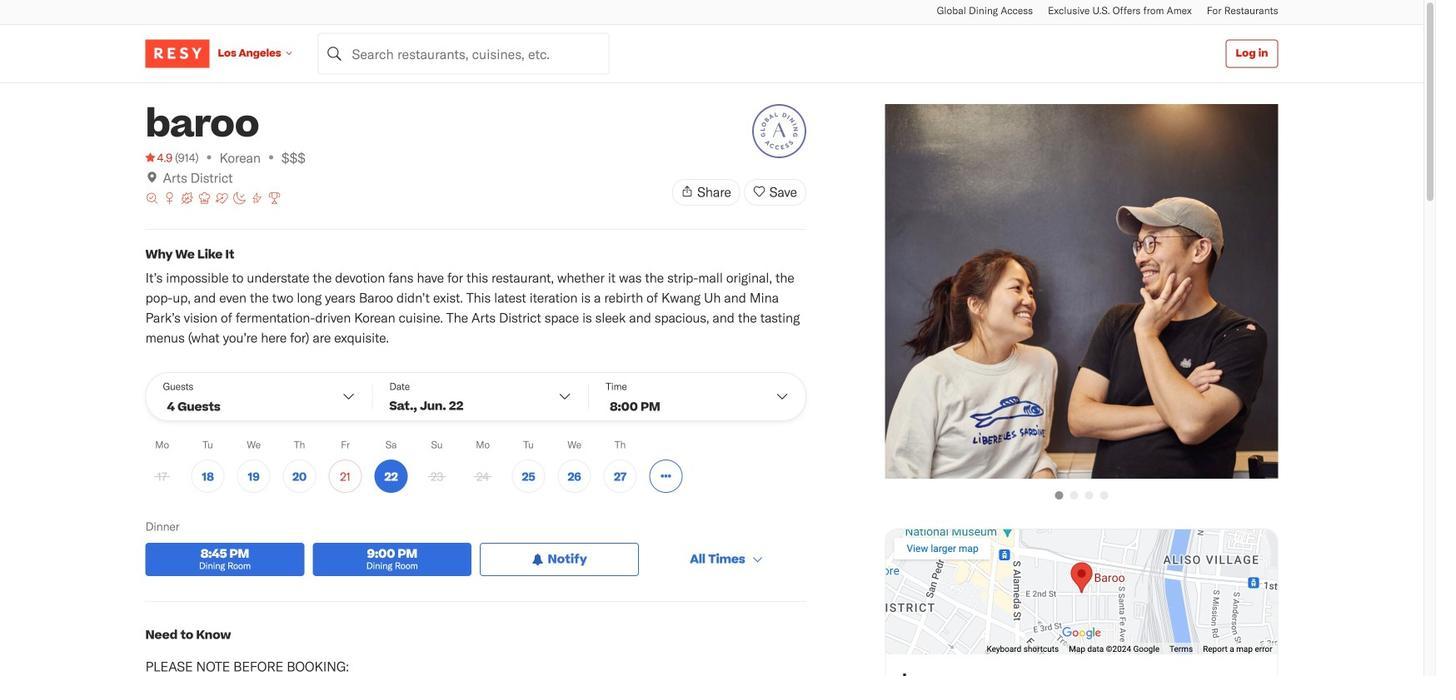 Task type: vqa. For each thing, say whether or not it's contained in the screenshot.
4.4 out of 5 stars image
no



Task type: locate. For each thing, give the bounding box(es) containing it.
Search restaurants, cuisines, etc. text field
[[318, 33, 610, 75]]

None field
[[318, 33, 610, 75]]



Task type: describe. For each thing, give the bounding box(es) containing it.
4.9 out of 5 stars image
[[145, 149, 172, 166]]



